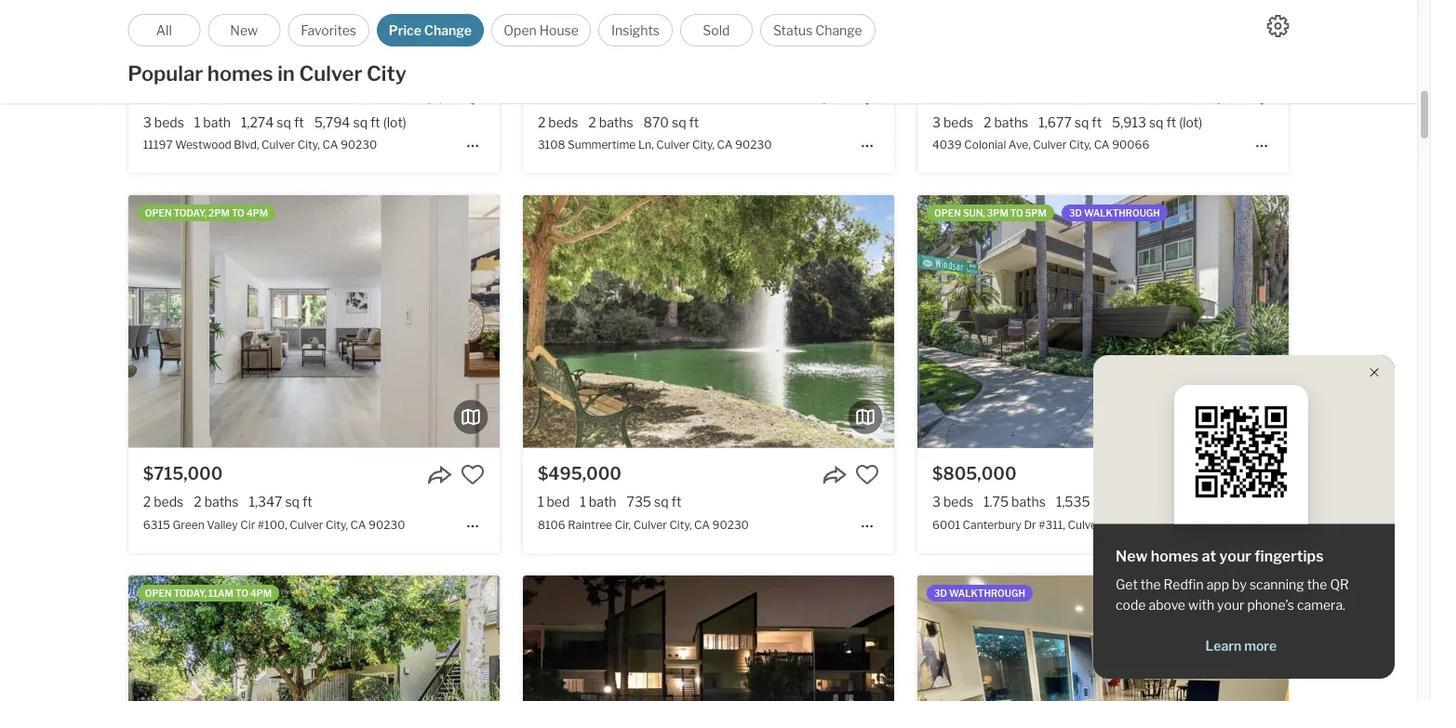 Task type: describe. For each thing, give the bounding box(es) containing it.
1 for $1,399,000
[[194, 114, 200, 130]]

popular homes in culver city
[[128, 61, 407, 86]]

ft for 735 sq ft
[[672, 495, 681, 511]]

$1,399,000
[[143, 84, 239, 104]]

11am
[[209, 588, 233, 599]]

open today, 2pm to 4pm
[[145, 208, 268, 219]]

phone's
[[1247, 598, 1295, 614]]

3 beds for $1,399,000
[[143, 114, 184, 130]]

favorite button checkbox for $715,000
[[461, 463, 485, 487]]

cir,
[[615, 519, 631, 532]]

1 horizontal spatial 1
[[538, 495, 544, 511]]

today, for 2pm
[[174, 208, 207, 219]]

2 baths for $715,000
[[194, 495, 239, 511]]

open sun, 3pm to 5pm
[[934, 208, 1047, 219]]

$1,870,000
[[932, 84, 1028, 104]]

5,913 sq ft (lot)
[[1112, 114, 1203, 130]]

culver right "#100,"
[[290, 519, 323, 532]]

by
[[1232, 577, 1247, 593]]

beds for $715,000
[[154, 495, 184, 511]]

(lot) for $1,870,000
[[1179, 114, 1203, 130]]

favorite button checkbox for $495,000
[[855, 463, 879, 487]]

city
[[367, 61, 407, 86]]

sq for 1,274
[[277, 114, 291, 130]]

1 photo of 6000 canterbury dr unit d111, culver city, ca 90230 image from the left
[[523, 576, 894, 702]]

price
[[389, 22, 421, 38]]

2 for 870 sq ft
[[588, 114, 596, 130]]

option group containing all
[[128, 14, 876, 47]]

2 photo of 6000 canterbury dr unit d111, culver city, ca 90230 image from the left
[[894, 576, 1266, 702]]

sq for 1,535
[[1093, 495, 1108, 511]]

3 for $805,000
[[932, 495, 941, 511]]

sq for 870
[[672, 114, 686, 130]]

$599,999
[[538, 84, 620, 104]]

6001 canterbury dr #311, culver city, ca 90230
[[932, 519, 1183, 532]]

city, down 1,535 sq ft
[[1104, 519, 1126, 532]]

3 beds for $1,870,000
[[932, 114, 973, 130]]

camera.
[[1297, 598, 1346, 614]]

open house
[[504, 22, 579, 38]]

Insights radio
[[599, 14, 673, 47]]

1.75
[[984, 495, 1009, 511]]

3 for $1,399,000
[[143, 114, 151, 130]]

sq for 735
[[654, 495, 669, 511]]

11197
[[143, 138, 173, 152]]

dr
[[1024, 519, 1036, 532]]

city, right "#100,"
[[326, 519, 348, 532]]

popular
[[128, 61, 203, 86]]

insights
[[611, 22, 660, 38]]

favorite button image for $1,870,000
[[1250, 83, 1274, 107]]

1 horizontal spatial 2 baths
[[588, 114, 633, 130]]

redfin
[[1164, 577, 1204, 593]]

5,794
[[314, 114, 350, 130]]

#100,
[[258, 519, 287, 532]]

1 photo of 4838 hollow cor #316, culver city, ca 90230 image from the left
[[128, 576, 500, 702]]

0 horizontal spatial 3d
[[934, 588, 947, 599]]

1 bath for $495,000
[[580, 495, 617, 511]]

bed
[[547, 495, 570, 511]]

beds for $805,000
[[944, 495, 973, 511]]

1 photo of 6315 green valley cir #100, culver city, ca 90230 image from the left
[[128, 196, 500, 448]]

0 horizontal spatial walkthrough
[[949, 588, 1025, 599]]

raintree
[[568, 519, 612, 532]]

6315 green valley cir #100, culver city, ca 90230
[[143, 519, 405, 532]]

$715,000
[[143, 464, 223, 484]]

3 beds for $805,000
[[932, 495, 973, 511]]

app
[[1207, 577, 1229, 593]]

2 photo of 4838 hollow cor #316, culver city, ca 90230 image from the left
[[500, 576, 871, 702]]

2 up 6315
[[143, 495, 151, 511]]

qr
[[1330, 577, 1349, 593]]

to for $715,000
[[232, 208, 245, 219]]

1 bed
[[538, 495, 570, 511]]

90230 for 870 sq ft
[[735, 138, 772, 152]]

1,274 sq ft
[[241, 114, 304, 130]]

favorite button image for $805,000
[[1250, 463, 1274, 487]]

new homes at your fingertips
[[1116, 548, 1324, 566]]

favorite button image for $715,000
[[461, 463, 485, 487]]

beds up the 3108
[[548, 114, 578, 130]]

2 photo of 3108 summertime ln, culver city, ca 90230 image from the left
[[894, 0, 1266, 68]]

8106 raintree cir, culver city, ca 90230
[[538, 519, 749, 532]]

price change
[[389, 22, 472, 38]]

fingertips
[[1255, 548, 1324, 566]]

4pm for open today, 2pm to 4pm
[[246, 208, 268, 219]]

4039 colonial ave, culver city, ca 90066
[[932, 138, 1150, 152]]

2 for 1,677 sq ft
[[984, 114, 992, 130]]

Sold radio
[[680, 14, 753, 47]]

1,677
[[1039, 114, 1072, 130]]

beds for $1,870,000
[[944, 114, 973, 130]]

bath for $495,000
[[589, 495, 617, 511]]

ft for 5,913 sq ft (lot)
[[1167, 114, 1176, 130]]

1,535
[[1056, 495, 1090, 511]]

1 photo of 3108 summertime ln, culver city, ca 90230 image from the left
[[523, 0, 894, 68]]

cir
[[240, 519, 255, 532]]

scanning
[[1250, 577, 1304, 593]]

at
[[1202, 548, 1216, 566]]

1 the from the left
[[1141, 577, 1161, 593]]

ave,
[[1009, 138, 1031, 152]]

2 photo of 6315 green valley cir #100, culver city, ca 90230 image from the left
[[500, 196, 871, 448]]

more
[[1244, 639, 1277, 655]]

0 vertical spatial 3d
[[1069, 208, 1082, 219]]

culver for raintree
[[633, 519, 667, 532]]

4039
[[932, 138, 962, 152]]

3108
[[538, 138, 565, 152]]

0 vertical spatial your
[[1220, 548, 1252, 566]]

change for price change
[[424, 22, 472, 38]]

baths for $1,870,000
[[994, 114, 1029, 130]]

sq for 1,677
[[1075, 114, 1089, 130]]

get the redfin app by scanning the qr code above with your phone's camera.
[[1116, 577, 1349, 614]]

city, for 1,677 sq ft
[[1069, 138, 1092, 152]]

with
[[1188, 598, 1215, 614]]

today, for 11am
[[174, 588, 207, 599]]

favorites
[[301, 22, 356, 38]]

new for new
[[230, 22, 258, 38]]

baths up summertime
[[599, 114, 633, 130]]

New radio
[[208, 14, 280, 47]]

1 photo of 11197 westwood blvd, culver city, ca 90230 image from the left
[[128, 0, 500, 68]]

Price Change radio
[[377, 14, 484, 47]]

870
[[644, 114, 669, 130]]

canterbury
[[963, 519, 1022, 532]]

1 photo of 4039 colonial ave, culver city, ca 90066 image from the left
[[918, 0, 1289, 68]]

ft for 870 sq ft
[[689, 114, 699, 130]]

5,913
[[1112, 114, 1146, 130]]

3pm
[[987, 208, 1009, 219]]

2 up the 3108
[[538, 114, 546, 130]]

green
[[173, 519, 204, 532]]

$805,000
[[932, 464, 1017, 484]]

1,535 sq ft
[[1056, 495, 1120, 511]]

open for $715,000
[[145, 208, 172, 219]]

3108 summertime ln, culver city, ca 90230
[[538, 138, 772, 152]]

1 photo of 8106 raintree cir, culver city, ca 90230 image from the left
[[523, 196, 894, 448]]

ft for 5,794 sq ft (lot)
[[370, 114, 380, 130]]

status change
[[773, 22, 862, 38]]

Open House radio
[[491, 14, 591, 47]]

1,347
[[249, 495, 282, 511]]

#311,
[[1039, 519, 1065, 532]]

2 baths for $1,870,000
[[984, 114, 1029, 130]]

favorite button checkbox for $805,000
[[1250, 463, 1274, 487]]



Task type: locate. For each thing, give the bounding box(es) containing it.
culver down 870 sq ft
[[656, 138, 690, 152]]

beds up 4039
[[944, 114, 973, 130]]

today, left 11am
[[174, 588, 207, 599]]

photo of 3108 summertime ln, culver city, ca 90230 image
[[523, 0, 894, 68], [894, 0, 1266, 68]]

sq for 1,347
[[285, 495, 300, 511]]

sq right the 5,913
[[1149, 114, 1164, 130]]

2 for 1,347 sq ft
[[194, 495, 202, 511]]

learn more
[[1206, 639, 1277, 655]]

ft for 1,677 sq ft
[[1092, 114, 1102, 130]]

2 (lot) from the left
[[1179, 114, 1203, 130]]

3 up 4039
[[932, 114, 941, 130]]

0 horizontal spatial (lot)
[[383, 114, 407, 130]]

0 horizontal spatial 2 beds
[[143, 495, 184, 511]]

2 baths up ave,
[[984, 114, 1029, 130]]

1 horizontal spatial 3d
[[1069, 208, 1082, 219]]

change right status
[[816, 22, 862, 38]]

baths for $715,000
[[204, 495, 239, 511]]

sq right 735
[[654, 495, 669, 511]]

valley
[[207, 519, 238, 532]]

get
[[1116, 577, 1138, 593]]

walkthrough down 90066
[[1084, 208, 1160, 219]]

sq right 1,677
[[1075, 114, 1089, 130]]

1 up 'raintree'
[[580, 495, 586, 511]]

photo of 6315 green valley cir #100, culver city, ca 90230 image
[[128, 196, 500, 448], [500, 196, 871, 448]]

3d right 5pm
[[1069, 208, 1082, 219]]

1 horizontal spatial 3d walkthrough
[[1069, 208, 1160, 219]]

2 favorite button checkbox from the left
[[1250, 83, 1274, 107]]

ft right 735
[[672, 495, 681, 511]]

1 bath up 'raintree'
[[580, 495, 617, 511]]

bath up 'raintree'
[[589, 495, 617, 511]]

2 beds up 6315
[[143, 495, 184, 511]]

1 left bed at bottom
[[538, 495, 544, 511]]

culver down 1,535 sq ft
[[1068, 519, 1101, 532]]

0 vertical spatial today,
[[174, 208, 207, 219]]

1 (lot) from the left
[[383, 114, 407, 130]]

4pm for open today, 11am to 4pm
[[250, 588, 272, 599]]

your inside get the redfin app by scanning the qr code above with your phone's camera.
[[1217, 598, 1245, 614]]

sq for 5,794
[[353, 114, 368, 130]]

baths for $805,000
[[1012, 495, 1046, 511]]

0 vertical spatial walkthrough
[[1084, 208, 1160, 219]]

0 vertical spatial 2 beds
[[538, 114, 578, 130]]

2
[[538, 114, 546, 130], [588, 114, 596, 130], [984, 114, 992, 130], [143, 495, 151, 511], [194, 495, 202, 511]]

1 horizontal spatial homes
[[1151, 548, 1199, 566]]

culver down the 1,274 sq ft
[[262, 138, 295, 152]]

2 horizontal spatial 1
[[580, 495, 586, 511]]

2 photo of 6001 canterbury dr #311, culver city, ca 90230 image from the left
[[1289, 196, 1431, 448]]

2 photo of 4039 colonial ave, culver city, ca 90066 image from the left
[[1289, 0, 1431, 68]]

1 vertical spatial bath
[[589, 495, 617, 511]]

(lot)
[[383, 114, 407, 130], [1179, 114, 1203, 130]]

2 up green
[[194, 495, 202, 511]]

1 horizontal spatial favorite button checkbox
[[1250, 83, 1274, 107]]

to for $805,000
[[1010, 208, 1023, 219]]

4pm right 2pm
[[246, 208, 268, 219]]

5pm
[[1025, 208, 1047, 219]]

0 horizontal spatial the
[[1141, 577, 1161, 593]]

1 bath for $1,399,000
[[194, 114, 231, 130]]

city, down 1,677 sq ft on the right
[[1069, 138, 1092, 152]]

bath
[[203, 114, 231, 130], [589, 495, 617, 511]]

the
[[1141, 577, 1161, 593], [1307, 577, 1327, 593]]

sq right 1,274
[[277, 114, 291, 130]]

beds up 11197
[[154, 114, 184, 130]]

8106
[[538, 519, 566, 532]]

city,
[[298, 138, 320, 152], [692, 138, 715, 152], [1069, 138, 1092, 152], [326, 519, 348, 532], [669, 519, 692, 532], [1104, 519, 1126, 532]]

3 beds up 4039
[[932, 114, 973, 130]]

favorite button checkbox for $1,399,000
[[461, 83, 485, 107]]

new inside radio
[[230, 22, 258, 38]]

2 beds for 1,347 sq ft
[[143, 495, 184, 511]]

homes
[[207, 61, 273, 86], [1151, 548, 1199, 566]]

open left 2pm
[[145, 208, 172, 219]]

0 horizontal spatial 3d walkthrough
[[934, 588, 1025, 599]]

3 for $1,870,000
[[932, 114, 941, 130]]

1 vertical spatial 4pm
[[250, 588, 272, 599]]

1 photo of 6001 canterbury dr #311, culver city, ca 90230 image from the left
[[918, 196, 1289, 448]]

bath for $1,399,000
[[203, 114, 231, 130]]

90066
[[1112, 138, 1150, 152]]

6315
[[143, 519, 170, 532]]

ft left the 5,913
[[1092, 114, 1102, 130]]

open for $805,000
[[934, 208, 961, 219]]

$495,000
[[538, 464, 622, 484]]

735 sq ft
[[627, 495, 681, 511]]

0 horizontal spatial 1 bath
[[194, 114, 231, 130]]

baths up dr
[[1012, 495, 1046, 511]]

ca for 1,274 sq ft
[[322, 138, 338, 152]]

1
[[194, 114, 200, 130], [538, 495, 544, 511], [580, 495, 586, 511]]

1 horizontal spatial new
[[1116, 548, 1148, 566]]

1,677 sq ft
[[1039, 114, 1102, 130]]

ca for 735 sq ft
[[694, 519, 710, 532]]

2pm
[[209, 208, 230, 219]]

1 vertical spatial 1 bath
[[580, 495, 617, 511]]

ca down 5,794
[[322, 138, 338, 152]]

1 horizontal spatial the
[[1307, 577, 1327, 593]]

1 horizontal spatial 1 bath
[[580, 495, 617, 511]]

1 change from the left
[[424, 22, 472, 38]]

city, for 1,274 sq ft
[[298, 138, 320, 152]]

change right "price"
[[424, 22, 472, 38]]

2 beds
[[538, 114, 578, 130], [143, 495, 184, 511]]

1 bath up westwood
[[194, 114, 231, 130]]

6001
[[932, 519, 960, 532]]

ft for 1,535 sq ft
[[1110, 495, 1120, 511]]

90230 for 1,274 sq ft
[[341, 138, 377, 152]]

2 up summertime
[[588, 114, 596, 130]]

2 change from the left
[[816, 22, 862, 38]]

beds up 6315
[[154, 495, 184, 511]]

culver down favorites radio
[[299, 61, 362, 86]]

favorite button image for $495,000
[[855, 463, 879, 487]]

90230 for 735 sq ft
[[712, 519, 749, 532]]

to right 3pm
[[1010, 208, 1023, 219]]

favorite button checkbox
[[855, 83, 879, 107], [461, 463, 485, 487], [855, 463, 879, 487], [1250, 463, 1274, 487]]

favorite button image
[[855, 83, 879, 107], [1250, 83, 1274, 107], [461, 463, 485, 487], [855, 463, 879, 487], [1250, 463, 1274, 487]]

culver for homes
[[299, 61, 362, 86]]

option group
[[128, 14, 876, 47]]

2 today, from the top
[[174, 588, 207, 599]]

0 horizontal spatial 2 baths
[[194, 495, 239, 511]]

homes down new radio
[[207, 61, 273, 86]]

3d walkthrough down 90066
[[1069, 208, 1160, 219]]

to right 2pm
[[232, 208, 245, 219]]

open
[[504, 22, 537, 38]]

change for status change
[[816, 22, 862, 38]]

city, for 735 sq ft
[[669, 519, 692, 532]]

today, left 2pm
[[174, 208, 207, 219]]

ft right the 5,913
[[1167, 114, 1176, 130]]

culver for westwood
[[262, 138, 295, 152]]

ft left 5,794
[[294, 114, 304, 130]]

1 favorite button checkbox from the left
[[461, 83, 485, 107]]

sq right 1,347 on the bottom left of the page
[[285, 495, 300, 511]]

ca
[[322, 138, 338, 152], [717, 138, 733, 152], [1094, 138, 1110, 152], [350, 519, 366, 532], [694, 519, 710, 532], [1129, 519, 1144, 532]]

photo of 6555 green valley cir #115, culver city, ca 90230 image
[[918, 576, 1289, 702], [1289, 576, 1431, 702]]

ft right 5,794
[[370, 114, 380, 130]]

photo of 8106 raintree cir, culver city, ca 90230 image
[[523, 196, 894, 448], [894, 196, 1266, 448]]

your right at
[[1220, 548, 1252, 566]]

1,274
[[241, 114, 274, 130]]

sq
[[277, 114, 291, 130], [353, 114, 368, 130], [672, 114, 686, 130], [1075, 114, 1089, 130], [1149, 114, 1164, 130], [285, 495, 300, 511], [654, 495, 669, 511], [1093, 495, 1108, 511]]

1.75 baths
[[984, 495, 1046, 511]]

3 up 6001
[[932, 495, 941, 511]]

1 vertical spatial homes
[[1151, 548, 1199, 566]]

2 photo of 11197 westwood blvd, culver city, ca 90230 image from the left
[[500, 0, 871, 68]]

favorite button checkbox for $1,870,000
[[1250, 83, 1274, 107]]

bath up westwood
[[203, 114, 231, 130]]

2 the from the left
[[1307, 577, 1327, 593]]

code
[[1116, 598, 1146, 614]]

1 vertical spatial today,
[[174, 588, 207, 599]]

open left sun,
[[934, 208, 961, 219]]

to right 11am
[[235, 588, 248, 599]]

blvd,
[[234, 138, 259, 152]]

beds up 6001
[[944, 495, 973, 511]]

sold
[[703, 22, 730, 38]]

1 vertical spatial walkthrough
[[949, 588, 1025, 599]]

learn
[[1206, 639, 1242, 655]]

city, down "735 sq ft"
[[669, 519, 692, 532]]

photo of 4838 hollow cor #316, culver city, ca 90230 image
[[128, 576, 500, 702], [500, 576, 871, 702]]

walkthrough
[[1084, 208, 1160, 219], [949, 588, 1025, 599]]

(lot) right the 5,913
[[1179, 114, 1203, 130]]

learn more link
[[1116, 638, 1367, 656]]

870 sq ft
[[644, 114, 699, 130]]

3 up 11197
[[143, 114, 151, 130]]

11197 westwood blvd, culver city, ca 90230
[[143, 138, 377, 152]]

house
[[539, 22, 579, 38]]

culver
[[299, 61, 362, 86], [262, 138, 295, 152], [656, 138, 690, 152], [1033, 138, 1067, 152], [290, 519, 323, 532], [633, 519, 667, 532], [1068, 519, 1101, 532]]

ca up 'get'
[[1129, 519, 1144, 532]]

photo of 6000 canterbury dr unit d111, culver city, ca 90230 image
[[523, 576, 894, 702], [894, 576, 1266, 702]]

1 horizontal spatial bath
[[589, 495, 617, 511]]

today,
[[174, 208, 207, 219], [174, 588, 207, 599]]

4pm
[[246, 208, 268, 219], [250, 588, 272, 599]]

1 vertical spatial 3d walkthrough
[[934, 588, 1025, 599]]

2 photo of 8106 raintree cir, culver city, ca 90230 image from the left
[[894, 196, 1266, 448]]

beds
[[154, 114, 184, 130], [548, 114, 578, 130], [944, 114, 973, 130], [154, 495, 184, 511], [944, 495, 973, 511]]

status
[[773, 22, 813, 38]]

ca for 870 sq ft
[[717, 138, 733, 152]]

0 vertical spatial homes
[[207, 61, 273, 86]]

walkthrough down canterbury
[[949, 588, 1025, 599]]

homes for in
[[207, 61, 273, 86]]

2 baths up summertime
[[588, 114, 633, 130]]

2 baths up valley at left bottom
[[194, 495, 239, 511]]

3 beds
[[143, 114, 184, 130], [932, 114, 973, 130], [932, 495, 973, 511]]

your down by
[[1217, 598, 1245, 614]]

0 horizontal spatial change
[[424, 22, 472, 38]]

city, down 5,794
[[298, 138, 320, 152]]

4pm right 11am
[[250, 588, 272, 599]]

culver down 1,677
[[1033, 138, 1067, 152]]

baths up ave,
[[994, 114, 1029, 130]]

1 horizontal spatial 2 beds
[[538, 114, 578, 130]]

3 beds up 11197
[[143, 114, 184, 130]]

2 beds up the 3108
[[538, 114, 578, 130]]

3d walkthrough
[[1069, 208, 1160, 219], [934, 588, 1025, 599]]

1 photo of 6555 green valley cir #115, culver city, ca 90230 image from the left
[[918, 576, 1289, 702]]

culver down "735 sq ft"
[[633, 519, 667, 532]]

summertime
[[568, 138, 636, 152]]

open today, 11am to 4pm
[[145, 588, 272, 599]]

Status Change radio
[[760, 14, 876, 47]]

to
[[232, 208, 245, 219], [1010, 208, 1023, 219], [235, 588, 248, 599]]

0 horizontal spatial homes
[[207, 61, 273, 86]]

ca for 1,677 sq ft
[[1094, 138, 1110, 152]]

ft for 1,347 sq ft
[[302, 495, 312, 511]]

0 horizontal spatial bath
[[203, 114, 231, 130]]

ln,
[[638, 138, 654, 152]]

0 vertical spatial 1 bath
[[194, 114, 231, 130]]

1 today, from the top
[[174, 208, 207, 219]]

0 horizontal spatial favorite button checkbox
[[461, 83, 485, 107]]

culver for summertime
[[656, 138, 690, 152]]

1 up westwood
[[194, 114, 200, 130]]

sun,
[[963, 208, 985, 219]]

3d down 6001
[[934, 588, 947, 599]]

0 horizontal spatial new
[[230, 22, 258, 38]]

3 beds up 6001
[[932, 495, 973, 511]]

city, for 870 sq ft
[[692, 138, 715, 152]]

1 for $495,000
[[580, 495, 586, 511]]

1 vertical spatial your
[[1217, 598, 1245, 614]]

0 horizontal spatial 1
[[194, 114, 200, 130]]

0 vertical spatial 3d walkthrough
[[1069, 208, 1160, 219]]

culver for colonial
[[1033, 138, 1067, 152]]

1 horizontal spatial change
[[816, 22, 862, 38]]

new up 'get'
[[1116, 548, 1148, 566]]

new up popular homes in culver city
[[230, 22, 258, 38]]

photo of 11197 westwood blvd, culver city, ca 90230 image
[[128, 0, 500, 68], [500, 0, 871, 68]]

app install qr code image
[[1189, 400, 1293, 504]]

sq right 1,535
[[1093, 495, 1108, 511]]

2 photo of 6555 green valley cir #115, culver city, ca 90230 image from the left
[[1289, 576, 1431, 702]]

your
[[1220, 548, 1252, 566], [1217, 598, 1245, 614]]

3
[[143, 114, 151, 130], [932, 114, 941, 130], [932, 495, 941, 511]]

2 up colonial on the right of page
[[984, 114, 992, 130]]

photo of 4039 colonial ave, culver city, ca 90066 image
[[918, 0, 1289, 68], [1289, 0, 1431, 68]]

1,347 sq ft
[[249, 495, 312, 511]]

westwood
[[175, 138, 231, 152]]

0 vertical spatial new
[[230, 22, 258, 38]]

735
[[627, 495, 651, 511]]

sq right 870
[[672, 114, 686, 130]]

0 vertical spatial 4pm
[[246, 208, 268, 219]]

open left 11am
[[145, 588, 172, 599]]

colonial
[[964, 138, 1006, 152]]

1 horizontal spatial walkthrough
[[1084, 208, 1160, 219]]

ft
[[294, 114, 304, 130], [370, 114, 380, 130], [689, 114, 699, 130], [1092, 114, 1102, 130], [1167, 114, 1176, 130], [302, 495, 312, 511], [672, 495, 681, 511], [1110, 495, 1120, 511]]

above
[[1149, 598, 1186, 614]]

ft right 1,535
[[1110, 495, 1120, 511]]

city, down 870 sq ft
[[692, 138, 715, 152]]

homes up redfin
[[1151, 548, 1199, 566]]

ft for 1,274 sq ft
[[294, 114, 304, 130]]

2 beds for 870 sq ft
[[538, 114, 578, 130]]

2 horizontal spatial 2 baths
[[984, 114, 1029, 130]]

baths up valley at left bottom
[[204, 495, 239, 511]]

ca right ln,
[[717, 138, 733, 152]]

(lot) for $1,399,000
[[383, 114, 407, 130]]

favorite button image
[[461, 83, 485, 107]]

(lot) down city
[[383, 114, 407, 130]]

the right 'get'
[[1141, 577, 1161, 593]]

photo of 6001 canterbury dr #311, culver city, ca 90230 image
[[918, 196, 1289, 448], [1289, 196, 1431, 448]]

homes for at
[[1151, 548, 1199, 566]]

3d walkthrough down canterbury
[[934, 588, 1025, 599]]

ft right 870
[[689, 114, 699, 130]]

sq for 5,913
[[1149, 114, 1164, 130]]

All radio
[[128, 14, 200, 47]]

0 vertical spatial bath
[[203, 114, 231, 130]]

5,794 sq ft (lot)
[[314, 114, 407, 130]]

Favorites radio
[[288, 14, 369, 47]]

1 horizontal spatial (lot)
[[1179, 114, 1203, 130]]

all
[[156, 22, 172, 38]]

ca right "#100,"
[[350, 519, 366, 532]]

1 bath
[[194, 114, 231, 130], [580, 495, 617, 511]]

1 vertical spatial new
[[1116, 548, 1148, 566]]

1 vertical spatial 2 beds
[[143, 495, 184, 511]]

ca right cir,
[[694, 519, 710, 532]]

1 vertical spatial 3d
[[934, 588, 947, 599]]

sq right 5,794
[[353, 114, 368, 130]]

the up camera.
[[1307, 577, 1327, 593]]

3d
[[1069, 208, 1082, 219], [934, 588, 947, 599]]

in
[[277, 61, 295, 86]]

favorite button checkbox
[[461, 83, 485, 107], [1250, 83, 1274, 107]]

new for new homes at your fingertips
[[1116, 548, 1148, 566]]

ca left 90066
[[1094, 138, 1110, 152]]

beds for $1,399,000
[[154, 114, 184, 130]]

ft up 6315 green valley cir #100, culver city, ca 90230
[[302, 495, 312, 511]]

open
[[145, 208, 172, 219], [934, 208, 961, 219], [145, 588, 172, 599]]



Task type: vqa. For each thing, say whether or not it's contained in the screenshot.
The 6,400
no



